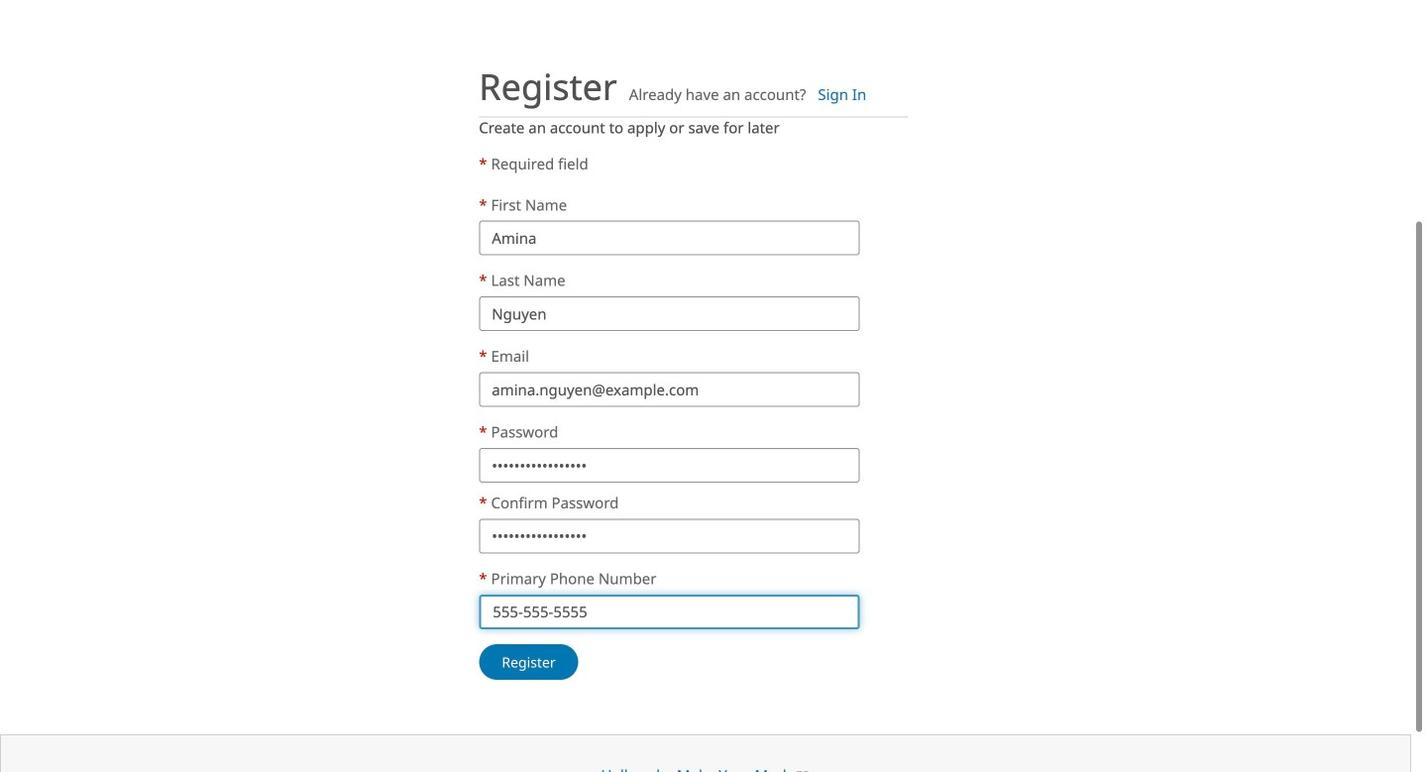 Task type: vqa. For each thing, say whether or not it's contained in the screenshot.
'KCU' image
no



Task type: locate. For each thing, give the bounding box(es) containing it.
None email field
[[479, 372, 860, 407]]

None telephone field
[[479, 595, 860, 629]]

None text field
[[479, 297, 860, 331]]

None text field
[[479, 221, 860, 256]]

None password field
[[479, 448, 860, 483], [479, 519, 860, 554], [479, 448, 860, 483], [479, 519, 860, 554]]



Task type: describe. For each thing, give the bounding box(es) containing it.
this link will open in a new tab image
[[795, 770, 811, 772]]

this link will open in a new tab image
[[795, 770, 811, 772]]



